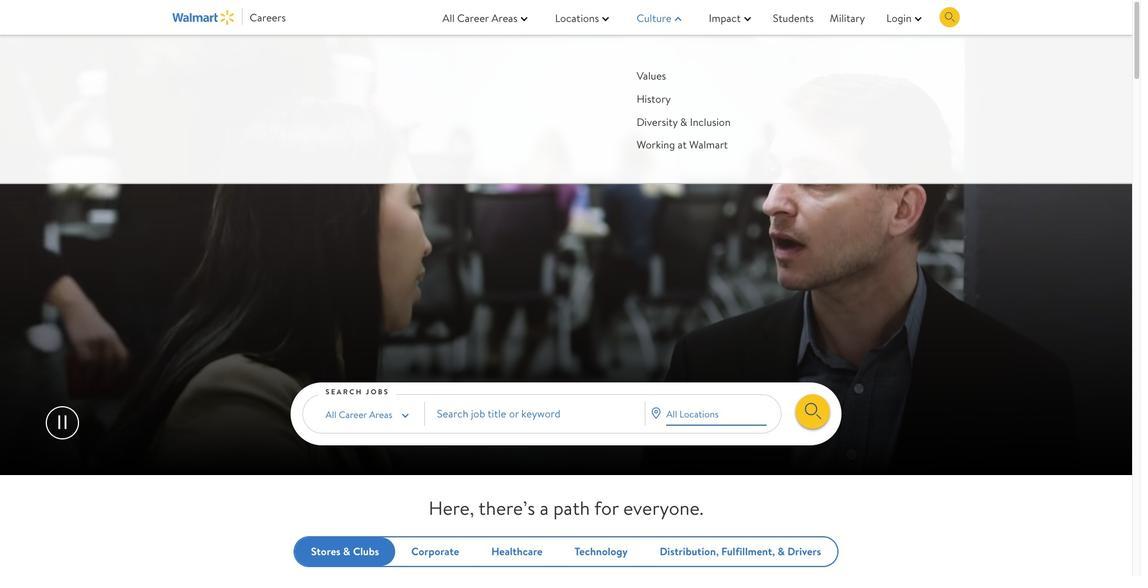 Task type: describe. For each thing, give the bounding box(es) containing it.
students link
[[768, 9, 814, 26]]

stores & clubs link
[[311, 545, 379, 560]]

technology
[[575, 545, 628, 560]]

all
[[443, 10, 455, 25]]

working
[[637, 138, 676, 153]]

for
[[595, 495, 619, 522]]

login link
[[876, 9, 928, 26]]

search jobs section
[[0, 36, 1133, 476]]

2 horizontal spatial &
[[778, 545, 785, 560]]

diversity
[[637, 115, 678, 129]]

Search Jobs text field
[[437, 404, 634, 425]]

all career areas
[[443, 10, 518, 25]]

values
[[637, 68, 667, 83]]

fulfillment,
[[722, 545, 776, 560]]

corporate
[[412, 545, 460, 560]]

here,
[[429, 495, 475, 522]]

corporate link
[[412, 545, 460, 560]]

search
[[326, 387, 363, 398]]

walmart
[[690, 138, 728, 153]]

jobs
[[366, 387, 390, 398]]

technology link
[[575, 545, 628, 560]]

areas
[[492, 10, 518, 25]]

healthcare link
[[492, 545, 543, 560]]

distribution, fulfillment, & drivers link
[[660, 545, 822, 560]]

drivers
[[788, 545, 822, 560]]

search jobs
[[326, 387, 390, 398]]

everyone.
[[624, 495, 704, 522]]



Task type: vqa. For each thing, say whether or not it's contained in the screenshot.
Centers
no



Task type: locate. For each thing, give the bounding box(es) containing it.
& left "clubs"
[[343, 545, 351, 560]]

& up 'working at walmart'
[[681, 115, 688, 129]]

& left drivers
[[778, 545, 785, 560]]

values link
[[637, 67, 667, 86]]

0 horizontal spatial &
[[343, 545, 351, 560]]

Location text field
[[667, 404, 767, 426]]

healthcare
[[492, 545, 543, 560]]

& for inclusion
[[681, 115, 688, 129]]

there's
[[479, 495, 536, 522]]

at
[[678, 138, 687, 153]]

stores & clubs
[[311, 545, 379, 560]]

&
[[681, 115, 688, 129], [343, 545, 351, 560], [778, 545, 785, 560]]

& inside 'link'
[[681, 115, 688, 129]]

clubs
[[353, 545, 379, 560]]

students
[[774, 10, 814, 25]]

login
[[887, 10, 912, 25]]

history link
[[637, 90, 671, 109]]

distribution,
[[660, 545, 719, 560]]

military
[[830, 10, 866, 25]]

stores
[[311, 545, 341, 560]]

working at walmart link
[[637, 136, 728, 155]]

here, there's a path for everyone.
[[429, 495, 704, 522]]

careers
[[250, 10, 286, 25]]

path
[[554, 495, 590, 522]]

culture
[[637, 10, 672, 25]]

history
[[637, 91, 671, 106]]

careers link
[[173, 9, 286, 27]]

impact link
[[699, 9, 757, 26]]

& for clubs
[[343, 545, 351, 560]]

impact
[[709, 10, 741, 25]]

distribution, fulfillment, & drivers
[[660, 545, 822, 560]]

working at walmart
[[637, 138, 728, 153]]

culture link
[[626, 9, 688, 26]]

a
[[540, 495, 549, 522]]

locations
[[555, 10, 600, 25]]

military link
[[825, 9, 866, 26]]

1 horizontal spatial &
[[681, 115, 688, 129]]

diversity & inclusion link
[[637, 113, 731, 132]]

diversity & inclusion
[[637, 115, 731, 129]]

two associates reviewing items in a notebook element
[[0, 36, 1133, 476]]

career
[[458, 10, 489, 25]]

locations link
[[545, 9, 616, 26]]

inclusion
[[690, 115, 731, 129]]

all career areas link
[[432, 9, 534, 26]]



